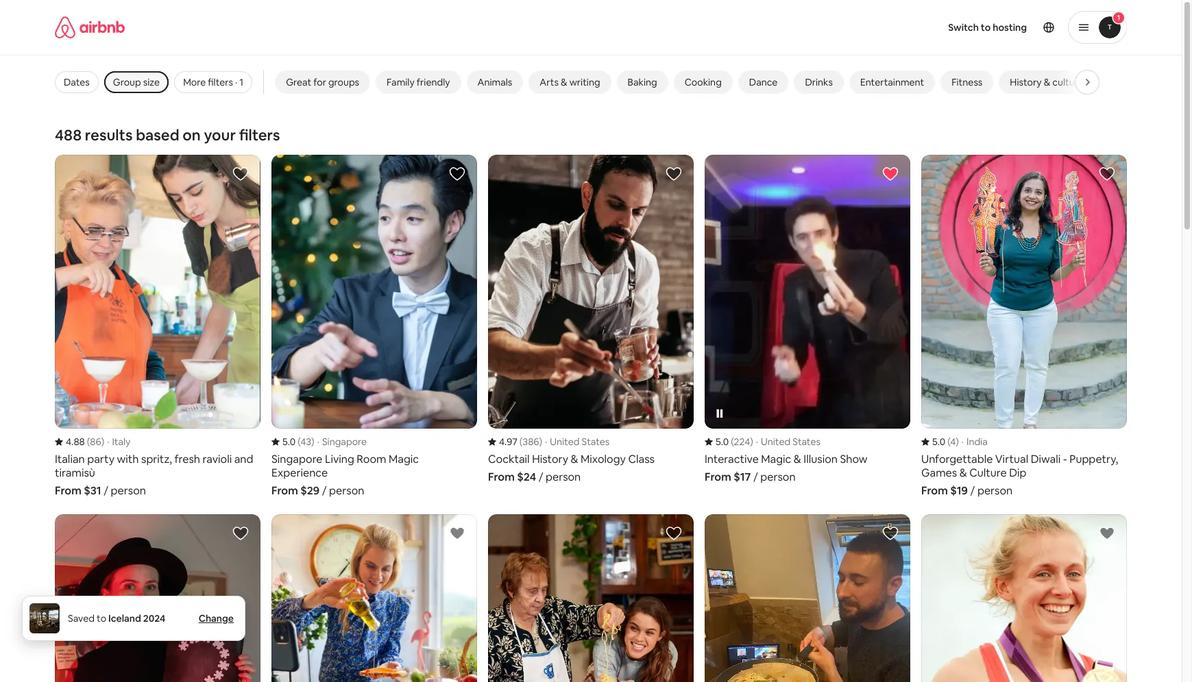 Task type: describe. For each thing, give the bounding box(es) containing it.
· for from $17 / person
[[756, 436, 758, 448]]

$31
[[84, 484, 101, 498]]

from $24 / person
[[488, 470, 581, 485]]

animals
[[478, 76, 512, 88]]

dates
[[64, 76, 90, 88]]

rating 5.0 out of 5; 224 reviews image
[[705, 436, 753, 448]]

saved
[[68, 613, 95, 625]]

( for $24
[[520, 436, 523, 448]]

cocktail history & mixology class group
[[488, 155, 694, 485]]

person for from $31 / person
[[111, 484, 146, 498]]

rating 4.88 out of 5; 86 reviews image
[[55, 436, 104, 448]]

fitness element
[[952, 76, 983, 88]]

person for from $29 / person
[[329, 484, 364, 498]]

· india
[[962, 436, 988, 448]]

cooking
[[685, 76, 722, 88]]

· united states for from $24 / person
[[545, 436, 610, 448]]

great for groups element
[[286, 76, 359, 88]]

states for from $17 / person
[[793, 436, 821, 448]]

unforgettable virtual diwali - puppetry, games & culture dip group
[[921, 155, 1127, 498]]

& for arts
[[561, 76, 567, 88]]

more
[[183, 76, 206, 88]]

488 results based on your filters
[[55, 125, 280, 145]]

switch to hosting link
[[940, 13, 1035, 42]]

more filters · 1
[[183, 76, 243, 88]]

to for iceland
[[97, 613, 106, 625]]

5.0 for $19
[[932, 436, 945, 448]]

( for $17
[[731, 436, 734, 448]]

your
[[204, 125, 236, 145]]

$29
[[300, 484, 320, 498]]

change button
[[199, 613, 234, 625]]

/ for from $17
[[753, 470, 758, 485]]

) for $29
[[311, 436, 314, 448]]

history & culture button
[[999, 71, 1095, 94]]

dance button
[[738, 71, 789, 94]]

singapore
[[322, 436, 367, 448]]

· singapore
[[317, 436, 367, 448]]

from $31 / person
[[55, 484, 146, 498]]

2024
[[143, 613, 165, 625]]

baking element
[[628, 76, 657, 88]]

( for $29
[[298, 436, 300, 448]]

entertainment element
[[860, 76, 924, 88]]

italian party with spritz, fresh ravioli and tiramisù group
[[55, 155, 261, 498]]

0 horizontal spatial save this experience image
[[232, 526, 249, 542]]

386
[[523, 436, 539, 448]]

( for $31
[[87, 436, 90, 448]]

drinks button
[[794, 71, 844, 94]]

fitness
[[952, 76, 983, 88]]

saved to iceland 2024
[[68, 613, 165, 625]]

from for from $19 / person
[[921, 484, 948, 498]]

animals button
[[467, 71, 523, 94]]

from $29 / person
[[271, 484, 364, 498]]

on
[[183, 125, 201, 145]]

rating 4.97 out of 5; 386 reviews image
[[488, 436, 542, 448]]

singapore living room magic experience group
[[271, 155, 477, 498]]

4.88 ( 86 )
[[66, 436, 104, 448]]

change
[[199, 613, 234, 625]]

entertainment
[[860, 76, 924, 88]]

person for from $24 / person
[[546, 470, 581, 485]]

· united states for from $17 / person
[[756, 436, 821, 448]]

drinks element
[[805, 76, 833, 88]]

hosting
[[993, 21, 1027, 34]]

history & culture
[[1010, 76, 1084, 88]]

1 horizontal spatial filters
[[239, 125, 280, 145]]

italy
[[112, 436, 131, 448]]

4
[[950, 436, 956, 448]]

& for history
[[1044, 76, 1050, 88]]

states for from $24 / person
[[582, 436, 610, 448]]

history & culture element
[[1010, 76, 1084, 88]]

/ for from $29
[[322, 484, 327, 498]]

5.0 ( 224 )
[[716, 436, 753, 448]]

profile element
[[710, 0, 1127, 55]]

) for $31
[[101, 436, 104, 448]]

· italy
[[107, 436, 131, 448]]

switch
[[948, 21, 979, 34]]

based
[[136, 125, 179, 145]]

43
[[300, 436, 311, 448]]

· right more
[[235, 76, 237, 88]]

arts & writing button
[[529, 71, 611, 94]]

to for hosting
[[981, 21, 991, 34]]

person for from $17 / person
[[760, 470, 796, 485]]

) for $24
[[539, 436, 542, 448]]

entertainment button
[[849, 71, 935, 94]]



Task type: vqa. For each thing, say whether or not it's contained in the screenshot.
Arts & writing BUTTON
yes



Task type: locate. For each thing, give the bounding box(es) containing it.
person right '$19' at the bottom
[[977, 484, 1013, 498]]

) up the from $17 / person
[[750, 436, 753, 448]]

· right 224 at the right bottom of the page
[[756, 436, 758, 448]]

4.97 ( 386 )
[[499, 436, 542, 448]]

person inside cocktail history & mixology class group
[[546, 470, 581, 485]]

/ for from $24
[[539, 470, 543, 485]]

3 ) from the left
[[539, 436, 542, 448]]

· for from $19 / person
[[962, 436, 964, 448]]

0 horizontal spatial · united states
[[545, 436, 610, 448]]

/ right $29
[[322, 484, 327, 498]]

/ for from $19
[[970, 484, 975, 498]]

from $17 / person
[[705, 470, 796, 485]]

friendly
[[417, 76, 450, 88]]

4 ) from the left
[[750, 436, 753, 448]]

1 horizontal spatial to
[[981, 21, 991, 34]]

save this experience image
[[232, 166, 249, 182], [666, 166, 682, 182], [1099, 166, 1115, 182], [449, 526, 465, 542], [666, 526, 682, 542], [1099, 526, 1115, 542]]

family
[[387, 76, 415, 88]]

1 vertical spatial filters
[[239, 125, 280, 145]]

from for from $24 / person
[[488, 470, 515, 485]]

1 & from the left
[[561, 76, 567, 88]]

3 5.0 from the left
[[932, 436, 945, 448]]

united for from $17 / person
[[761, 436, 791, 448]]

2 ) from the left
[[311, 436, 314, 448]]

to inside the profile element
[[981, 21, 991, 34]]

( up $17 in the bottom of the page
[[731, 436, 734, 448]]

· for from $24 / person
[[545, 436, 547, 448]]

from inside interactive magic & illusion show group
[[705, 470, 731, 485]]

family friendly
[[387, 76, 450, 88]]

$24
[[517, 470, 536, 485]]

2 united from the left
[[761, 436, 791, 448]]

to right switch
[[981, 21, 991, 34]]

1 horizontal spatial save this experience image
[[449, 166, 465, 182]]

to right saved
[[97, 613, 106, 625]]

2 5.0 from the left
[[716, 436, 729, 448]]

person inside unforgettable virtual diwali - puppetry, games & culture dip group
[[977, 484, 1013, 498]]

& inside button
[[1044, 76, 1050, 88]]

5.0 left 4
[[932, 436, 945, 448]]

4.97
[[499, 436, 517, 448]]

5 ( from the left
[[948, 436, 950, 448]]

cooking button
[[674, 71, 733, 94]]

4.88
[[66, 436, 85, 448]]

5.0 left 43
[[282, 436, 296, 448]]

( left · india
[[948, 436, 950, 448]]

) inside singapore living room magic experience 'group'
[[311, 436, 314, 448]]

states inside cocktail history & mixology class group
[[582, 436, 610, 448]]

2 states from the left
[[793, 436, 821, 448]]

person right $31
[[111, 484, 146, 498]]

person right $17 in the bottom of the page
[[760, 470, 796, 485]]

) inside italian party with spritz, fresh ravioli and tiramisù group
[[101, 436, 104, 448]]

from for from $29 / person
[[271, 484, 298, 498]]

person inside italian party with spritz, fresh ravioli and tiramisù group
[[111, 484, 146, 498]]

0 horizontal spatial united
[[550, 436, 580, 448]]

5 ) from the left
[[956, 436, 959, 448]]

2 ( from the left
[[298, 436, 300, 448]]

/ inside singapore living room magic experience 'group'
[[322, 484, 327, 498]]

· united states right 224 at the right bottom of the page
[[756, 436, 821, 448]]

· inside interactive magic & illusion show group
[[756, 436, 758, 448]]

) for $19
[[956, 436, 959, 448]]

0 vertical spatial 1
[[1117, 13, 1120, 22]]

from inside singapore living room magic experience 'group'
[[271, 484, 298, 498]]

from left '$19' at the bottom
[[921, 484, 948, 498]]

animals element
[[478, 76, 512, 88]]

results
[[85, 125, 133, 145]]

1 horizontal spatial states
[[793, 436, 821, 448]]

person inside singapore living room magic experience 'group'
[[329, 484, 364, 498]]

states right 386
[[582, 436, 610, 448]]

1 horizontal spatial 5.0
[[716, 436, 729, 448]]

from left $17 in the bottom of the page
[[705, 470, 731, 485]]

·
[[235, 76, 237, 88], [107, 436, 109, 448], [317, 436, 319, 448], [545, 436, 547, 448], [756, 436, 758, 448], [962, 436, 964, 448]]

0 horizontal spatial to
[[97, 613, 106, 625]]

1 vertical spatial 1
[[239, 76, 243, 88]]

states inside interactive magic & illusion show group
[[793, 436, 821, 448]]

to
[[981, 21, 991, 34], [97, 613, 106, 625]]

1 horizontal spatial united
[[761, 436, 791, 448]]

( right 4.97
[[520, 436, 523, 448]]

/ inside italian party with spritz, fresh ravioli and tiramisù group
[[104, 484, 108, 498]]

1 5.0 from the left
[[282, 436, 296, 448]]

dates button
[[55, 71, 99, 93]]

) left · italy
[[101, 436, 104, 448]]

· right 386
[[545, 436, 547, 448]]

rating 5.0 out of 5; 4 reviews image
[[921, 436, 959, 448]]

from
[[488, 470, 515, 485], [705, 470, 731, 485], [55, 484, 81, 498], [271, 484, 298, 498], [921, 484, 948, 498]]

filters right your
[[239, 125, 280, 145]]

writing
[[569, 76, 600, 88]]

history
[[1010, 76, 1042, 88]]

united right 386
[[550, 436, 580, 448]]

from inside unforgettable virtual diwali - puppetry, games & culture dip group
[[921, 484, 948, 498]]

baking button
[[617, 71, 668, 94]]

person inside interactive magic & illusion show group
[[760, 470, 796, 485]]

$19
[[950, 484, 968, 498]]

/
[[539, 470, 543, 485], [753, 470, 758, 485], [104, 484, 108, 498], [322, 484, 327, 498], [970, 484, 975, 498]]

from left $31
[[55, 484, 81, 498]]

· inside singapore living room magic experience 'group'
[[317, 436, 319, 448]]

great for groups button
[[275, 71, 370, 94]]

· inside italian party with spritz, fresh ravioli and tiramisù group
[[107, 436, 109, 448]]

iceland
[[108, 613, 141, 625]]

from left $29
[[271, 484, 298, 498]]

filters right more
[[208, 76, 233, 88]]

· right 4
[[962, 436, 964, 448]]

0 horizontal spatial filters
[[208, 76, 233, 88]]

· united states inside cocktail history & mixology class group
[[545, 436, 610, 448]]

( right 4.88
[[87, 436, 90, 448]]

224
[[734, 436, 750, 448]]

5.0 ( 43 )
[[282, 436, 314, 448]]

(
[[87, 436, 90, 448], [298, 436, 300, 448], [520, 436, 523, 448], [731, 436, 734, 448], [948, 436, 950, 448]]

) inside unforgettable virtual diwali - puppetry, games & culture dip group
[[956, 436, 959, 448]]

1 horizontal spatial 1
[[1117, 13, 1120, 22]]

· right 86
[[107, 436, 109, 448]]

· inside unforgettable virtual diwali - puppetry, games & culture dip group
[[962, 436, 964, 448]]

· for from $31 / person
[[107, 436, 109, 448]]

/ for from $31
[[104, 484, 108, 498]]

/ right $24
[[539, 470, 543, 485]]

save this experience image
[[449, 166, 465, 182], [232, 526, 249, 542], [882, 526, 899, 542]]

( inside unforgettable virtual diwali - puppetry, games & culture dip group
[[948, 436, 950, 448]]

1 · united states from the left
[[545, 436, 610, 448]]

person right $24
[[546, 470, 581, 485]]

from inside cocktail history & mixology class group
[[488, 470, 515, 485]]

0 horizontal spatial states
[[582, 436, 610, 448]]

86
[[90, 436, 101, 448]]

( inside singapore living room magic experience 'group'
[[298, 436, 300, 448]]

5.0 inside singapore living room magic experience 'group'
[[282, 436, 296, 448]]

1 united from the left
[[550, 436, 580, 448]]

fitness button
[[941, 71, 994, 94]]

/ right $17 in the bottom of the page
[[753, 470, 758, 485]]

from $19 / person
[[921, 484, 1013, 498]]

filters
[[208, 76, 233, 88], [239, 125, 280, 145]]

united inside interactive magic & illusion show group
[[761, 436, 791, 448]]

· inside cocktail history & mixology class group
[[545, 436, 547, 448]]

( for $19
[[948, 436, 950, 448]]

) left "· singapore"
[[311, 436, 314, 448]]

unsave this experience image
[[882, 166, 899, 182]]

0 horizontal spatial 5.0
[[282, 436, 296, 448]]

3 ( from the left
[[520, 436, 523, 448]]

states
[[582, 436, 610, 448], [793, 436, 821, 448]]

family friendly button
[[376, 71, 461, 94]]

2 · united states from the left
[[756, 436, 821, 448]]

arts & writing element
[[540, 76, 600, 88]]

5.0
[[282, 436, 296, 448], [716, 436, 729, 448], [932, 436, 945, 448]]

1 horizontal spatial &
[[1044, 76, 1050, 88]]

groups
[[328, 76, 359, 88]]

united inside cocktail history & mixology class group
[[550, 436, 580, 448]]

0 horizontal spatial 1
[[239, 76, 243, 88]]

cooking element
[[685, 76, 722, 88]]

arts
[[540, 76, 559, 88]]

5.0 inside interactive magic & illusion show group
[[716, 436, 729, 448]]

· for from $29 / person
[[317, 436, 319, 448]]

· united states inside interactive magic & illusion show group
[[756, 436, 821, 448]]

) inside interactive magic & illusion show group
[[750, 436, 753, 448]]

great
[[286, 76, 311, 88]]

/ inside interactive magic & illusion show group
[[753, 470, 758, 485]]

$17
[[734, 470, 751, 485]]

5.0 ( 4 )
[[932, 436, 959, 448]]

) right 4.97
[[539, 436, 542, 448]]

from for from $31 / person
[[55, 484, 81, 498]]

from for from $17 / person
[[705, 470, 731, 485]]

0 vertical spatial to
[[981, 21, 991, 34]]

0 horizontal spatial &
[[561, 76, 567, 88]]

· united states right 386
[[545, 436, 610, 448]]

2 horizontal spatial save this experience image
[[882, 526, 899, 542]]

5.0 for $29
[[282, 436, 296, 448]]

( left "· singapore"
[[298, 436, 300, 448]]

baking
[[628, 76, 657, 88]]

culture
[[1053, 76, 1084, 88]]

/ right $31
[[104, 484, 108, 498]]

/ inside cocktail history & mixology class group
[[539, 470, 543, 485]]

dance
[[749, 76, 778, 88]]

5.0 for $17
[[716, 436, 729, 448]]

) inside cocktail history & mixology class group
[[539, 436, 542, 448]]

united
[[550, 436, 580, 448], [761, 436, 791, 448]]

person right $29
[[329, 484, 364, 498]]

( inside cocktail history & mixology class group
[[520, 436, 523, 448]]

5.0 left 224 at the right bottom of the page
[[716, 436, 729, 448]]

great for groups
[[286, 76, 359, 88]]

save this experience image inside singapore living room magic experience 'group'
[[449, 166, 465, 182]]

2 horizontal spatial 5.0
[[932, 436, 945, 448]]

from inside italian party with spritz, fresh ravioli and tiramisù group
[[55, 484, 81, 498]]

india
[[967, 436, 988, 448]]

& left culture
[[1044, 76, 1050, 88]]

person
[[546, 470, 581, 485], [760, 470, 796, 485], [111, 484, 146, 498], [329, 484, 364, 498], [977, 484, 1013, 498]]

united right 224 at the right bottom of the page
[[761, 436, 791, 448]]

)
[[101, 436, 104, 448], [311, 436, 314, 448], [539, 436, 542, 448], [750, 436, 753, 448], [956, 436, 959, 448]]

united for from $24 / person
[[550, 436, 580, 448]]

family friendly element
[[387, 76, 450, 88]]

rating 5.0 out of 5; 43 reviews image
[[271, 436, 314, 448]]

/ right '$19' at the bottom
[[970, 484, 975, 498]]

& inside button
[[561, 76, 567, 88]]

1 ( from the left
[[87, 436, 90, 448]]

0 vertical spatial filters
[[208, 76, 233, 88]]

states right 224 at the right bottom of the page
[[793, 436, 821, 448]]

1 vertical spatial to
[[97, 613, 106, 625]]

for
[[313, 76, 326, 88]]

5.0 inside unforgettable virtual diwali - puppetry, games & culture dip group
[[932, 436, 945, 448]]

488
[[55, 125, 82, 145]]

person for from $19 / person
[[977, 484, 1013, 498]]

1 states from the left
[[582, 436, 610, 448]]

drinks
[[805, 76, 833, 88]]

( inside interactive magic & illusion show group
[[731, 436, 734, 448]]

& right arts
[[561, 76, 567, 88]]

) for $17
[[750, 436, 753, 448]]

1
[[1117, 13, 1120, 22], [239, 76, 243, 88]]

from left $24
[[488, 470, 515, 485]]

/ inside unforgettable virtual diwali - puppetry, games & culture dip group
[[970, 484, 975, 498]]

· united states
[[545, 436, 610, 448], [756, 436, 821, 448]]

1 horizontal spatial · united states
[[756, 436, 821, 448]]

interactive magic & illusion show group
[[705, 155, 910, 485]]

) left · india
[[956, 436, 959, 448]]

2 & from the left
[[1044, 76, 1050, 88]]

dance element
[[749, 76, 778, 88]]

1 button
[[1068, 11, 1127, 44]]

( inside italian party with spritz, fresh ravioli and tiramisù group
[[87, 436, 90, 448]]

&
[[561, 76, 567, 88], [1044, 76, 1050, 88]]

4 ( from the left
[[731, 436, 734, 448]]

1 inside dropdown button
[[1117, 13, 1120, 22]]

1 ) from the left
[[101, 436, 104, 448]]

arts & writing
[[540, 76, 600, 88]]

switch to hosting
[[948, 21, 1027, 34]]

· right 43
[[317, 436, 319, 448]]



